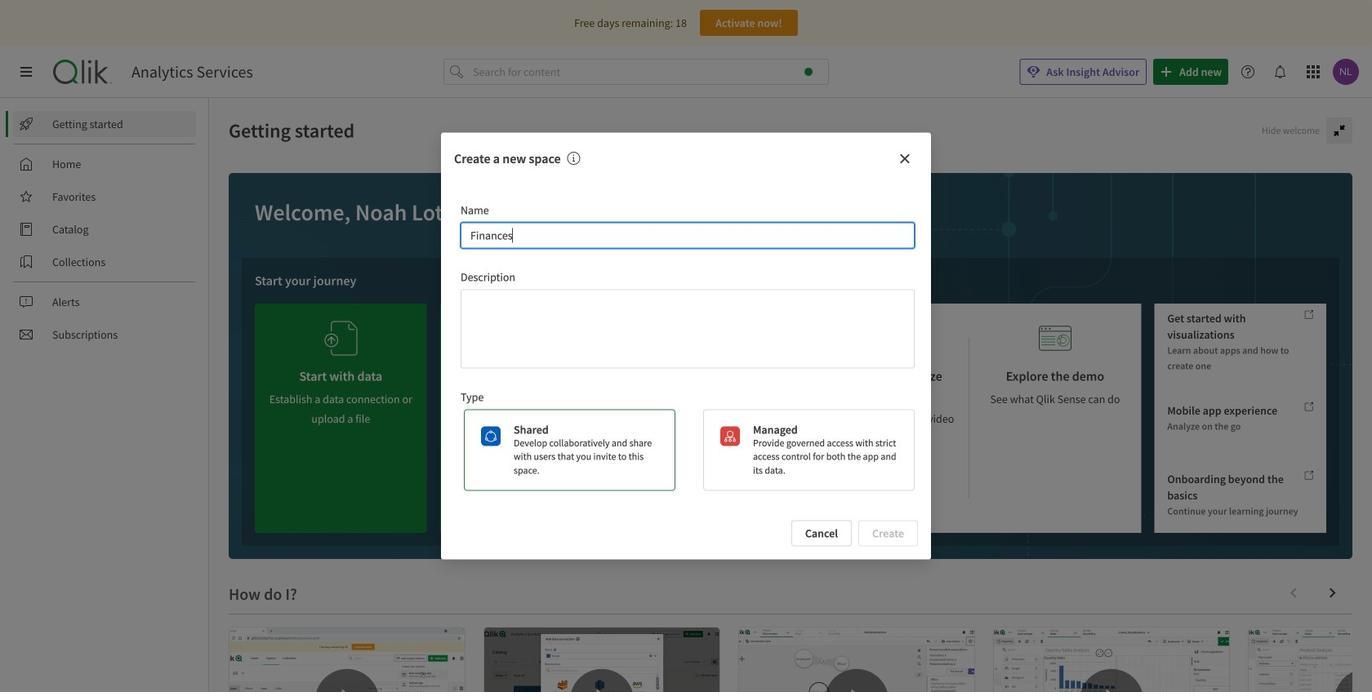 Task type: describe. For each thing, give the bounding box(es) containing it.
close sidebar menu image
[[20, 65, 33, 78]]

navigation pane element
[[0, 105, 208, 354]]

explore the demo image
[[1039, 317, 1072, 360]]

home badge image
[[805, 68, 813, 76]]

hide welcome image
[[1333, 124, 1346, 137]]



Task type: vqa. For each thing, say whether or not it's contained in the screenshot.
Home Badge image
yes



Task type: locate. For each thing, give the bounding box(es) containing it.
dialog
[[441, 133, 931, 560]]

None text field
[[461, 222, 915, 249], [461, 289, 915, 369], [461, 222, 915, 249], [461, 289, 915, 369]]

main content
[[209, 98, 1372, 693]]

analytics services element
[[131, 62, 253, 82]]

option group
[[457, 409, 915, 491]]

close image
[[898, 152, 912, 165]]



